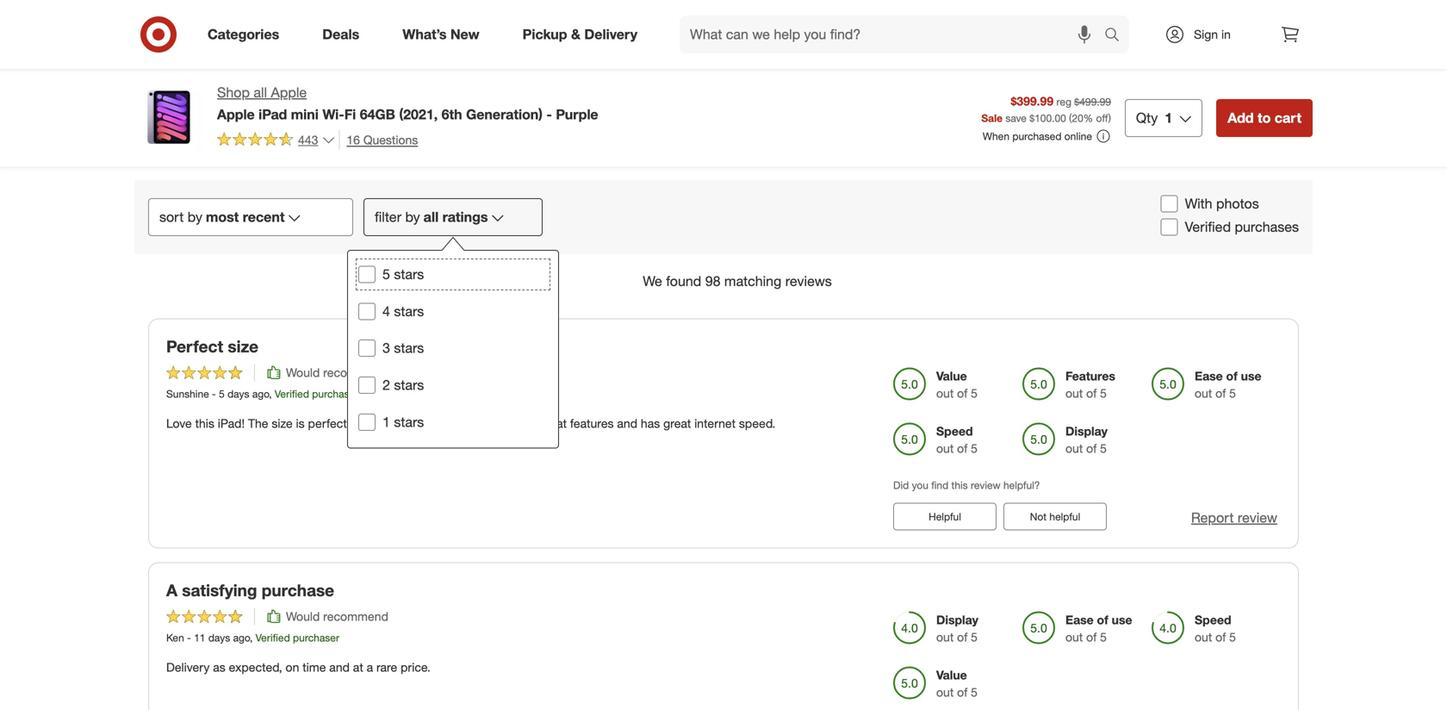 Task type: locate. For each thing, give the bounding box(es) containing it.
0 vertical spatial would recommend
[[286, 365, 389, 380]]

recommend down 3 stars checkbox
[[323, 365, 389, 380]]

would
[[286, 365, 320, 380], [286, 609, 320, 624]]

0 horizontal spatial display
[[937, 612, 979, 627]]

verified up expected,
[[256, 631, 290, 644]]

days up the 'ipad!'
[[228, 387, 249, 400]]

- left 11
[[187, 631, 191, 644]]

1 horizontal spatial speed out of 5
[[1195, 612, 1237, 644]]

1 horizontal spatial this
[[952, 479, 968, 492]]

0 horizontal spatial by
[[188, 209, 202, 225]]

it right heavy!
[[506, 416, 513, 431]]

What can we help you find? suggestions appear below search field
[[680, 16, 1109, 53]]

0 vertical spatial delivery
[[585, 26, 638, 43]]

stars for 4 stars
[[394, 303, 424, 320]]

0 vertical spatial recommend
[[323, 365, 389, 380]]

2 great from the left
[[664, 416, 691, 431]]

0 horizontal spatial 1
[[383, 414, 390, 430]]

2 horizontal spatial -
[[547, 106, 552, 123]]

is left the perfect!
[[296, 416, 305, 431]]

verified down with
[[1186, 218, 1232, 235]]

stars right the 2
[[394, 377, 424, 393]]

0 vertical spatial all
[[254, 84, 267, 101]]

to right "easy" at the left
[[404, 416, 415, 431]]

0 horizontal spatial is
[[296, 416, 305, 431]]

1 vertical spatial days
[[208, 631, 230, 644]]

1 horizontal spatial -
[[212, 387, 216, 400]]

0 horizontal spatial great
[[539, 416, 567, 431]]

- for satisfying
[[187, 631, 191, 644]]

1 vertical spatial value
[[937, 667, 968, 682]]

qty 1
[[1137, 109, 1173, 126]]

review right the report
[[1238, 509, 1278, 526]]

0 horizontal spatial all
[[254, 84, 267, 101]]

1 vertical spatial 1
[[383, 414, 390, 430]]

verified up the perfect!
[[275, 387, 309, 400]]

16 questions
[[347, 132, 418, 147]]

it
[[354, 416, 360, 431], [506, 416, 513, 431]]

1 vertical spatial use
[[1112, 612, 1133, 627]]

-
[[547, 106, 552, 123], [212, 387, 216, 400], [187, 631, 191, 644]]

2 stars checkbox
[[358, 377, 376, 394]]

1 vertical spatial would recommend
[[286, 609, 389, 624]]

would down purchase
[[286, 609, 320, 624]]

1 horizontal spatial great
[[664, 416, 691, 431]]

this right find
[[952, 479, 968, 492]]

guest review image 5 of 6, zoom in image
[[845, 0, 953, 87]]

2 recommend from the top
[[323, 609, 389, 624]]

size right 'perfect'
[[228, 337, 259, 357]]

2 by from the left
[[405, 209, 420, 225]]

1 horizontal spatial ease
[[1195, 368, 1223, 383]]

categories link
[[193, 16, 301, 53]]

stars up 4 stars
[[394, 266, 424, 283]]

0 vertical spatial display
[[1066, 424, 1108, 439]]

all up ipad
[[254, 84, 267, 101]]

and
[[617, 416, 638, 431], [329, 660, 350, 675]]

has right heavy!
[[517, 416, 536, 431]]

not
[[1030, 510, 1047, 523]]

expected,
[[229, 660, 282, 675]]

1 horizontal spatial ease of use out of 5
[[1195, 368, 1262, 401]]

recommend for a satisfying purchase
[[323, 609, 389, 624]]

- for size
[[212, 387, 216, 400]]

hold,
[[418, 416, 444, 431]]

guest review image 6 of 6, zoom in image
[[967, 0, 1075, 87]]

1 vertical spatial size
[[272, 416, 293, 431]]

ago for size
[[252, 387, 269, 400]]

days for satisfying
[[208, 631, 230, 644]]

1 vertical spatial speed
[[1195, 612, 1232, 627]]

0 vertical spatial ago
[[252, 387, 269, 400]]

0 horizontal spatial speed
[[937, 424, 973, 439]]

1 vertical spatial would
[[286, 609, 320, 624]]

5 stars from the top
[[394, 414, 424, 430]]

would recommend down 3 stars checkbox
[[286, 365, 389, 380]]

0 vertical spatial to
[[1258, 109, 1271, 126]]

1 horizontal spatial features
[[1066, 368, 1116, 383]]

1 horizontal spatial by
[[405, 209, 420, 225]]

$499.99
[[1075, 95, 1112, 108]]

- right the sunshine
[[212, 387, 216, 400]]

add
[[1228, 109, 1254, 126]]

1 vertical spatial recommend
[[323, 609, 389, 624]]

size right the
[[272, 416, 293, 431]]

1 vertical spatial verified
[[275, 387, 309, 400]]

recommend up at
[[323, 609, 389, 624]]

1 horizontal spatial review
[[1238, 509, 1278, 526]]

ipad!
[[218, 416, 245, 431]]

1 right 1 stars option
[[383, 414, 390, 430]]

, for satisfying
[[250, 631, 253, 644]]

0 vertical spatial value
[[937, 368, 968, 383]]

1 horizontal spatial 1
[[1165, 109, 1173, 126]]

has left internet on the bottom of page
[[641, 416, 660, 431]]

0 vertical spatial -
[[547, 106, 552, 123]]

1 value out of 5 from the top
[[937, 368, 978, 401]]

stars for 1 stars
[[394, 414, 424, 430]]

2
[[383, 377, 390, 393]]

recommend for perfect size
[[323, 365, 389, 380]]

, for size
[[269, 387, 272, 400]]

0 horizontal spatial has
[[517, 416, 536, 431]]

would recommend down purchase
[[286, 609, 389, 624]]

apple
[[271, 84, 307, 101], [217, 106, 255, 123]]

it right the perfect!
[[354, 416, 360, 431]]

purchaser
[[312, 387, 359, 400], [293, 631, 340, 644]]

0 vertical spatial speed out of 5
[[937, 424, 978, 456]]

0 horizontal spatial it
[[354, 416, 360, 431]]

purchaser up time
[[293, 631, 340, 644]]

ago for satisfying
[[233, 631, 250, 644]]

2 stars
[[383, 377, 424, 393]]

delivery right &
[[585, 26, 638, 43]]

ratings
[[443, 209, 488, 225]]

stars right 4
[[394, 303, 424, 320]]

purchaser up the perfect!
[[312, 387, 359, 400]]

1 horizontal spatial display out of 5
[[1066, 424, 1108, 456]]

ago up expected,
[[233, 631, 250, 644]]

filter by all ratings
[[375, 209, 488, 225]]

would recommend for a satisfying purchase
[[286, 609, 389, 624]]

0 horizontal spatial delivery
[[166, 660, 210, 675]]

1 vertical spatial apple
[[217, 106, 255, 123]]

days right 11
[[208, 631, 230, 644]]

apple up mini
[[271, 84, 307, 101]]

what's
[[403, 26, 447, 43]]

1 vertical spatial purchaser
[[293, 631, 340, 644]]

stars
[[394, 266, 424, 283], [394, 303, 424, 320], [394, 340, 424, 357], [394, 377, 424, 393], [394, 414, 424, 430]]

verified for satisfying
[[256, 631, 290, 644]]

verified
[[1186, 218, 1232, 235], [275, 387, 309, 400], [256, 631, 290, 644]]

value
[[937, 368, 968, 383], [937, 667, 968, 682]]

100.00
[[1035, 111, 1067, 124]]

1 horizontal spatial ago
[[252, 387, 269, 400]]

1 vertical spatial display out of 5
[[937, 612, 979, 644]]

review left helpful?
[[971, 479, 1001, 492]]

online
[[1065, 130, 1093, 143]]

20
[[1072, 111, 1084, 124]]

great right heavy!
[[539, 416, 567, 431]]

verified for size
[[275, 387, 309, 400]]

shop all apple apple ipad mini wi-fi 64gb (2021, 6th generation) - purple
[[217, 84, 599, 123]]

easy
[[376, 416, 401, 431]]

categories
[[208, 26, 279, 43]]

443
[[298, 132, 318, 147]]

all left ratings
[[424, 209, 439, 225]]

0 vertical spatial verified
[[1186, 218, 1232, 235]]

1 would from the top
[[286, 365, 320, 380]]

0 vertical spatial use
[[1242, 368, 1262, 383]]

1 horizontal spatial is
[[364, 416, 373, 431]]

ease of use out of 5
[[1195, 368, 1262, 401], [1066, 612, 1133, 644]]

2 stars from the top
[[394, 303, 424, 320]]

1 vertical spatial ,
[[250, 631, 253, 644]]

size
[[228, 337, 259, 357], [272, 416, 293, 431]]

speed out of 5
[[937, 424, 978, 456], [1195, 612, 1237, 644]]

0 vertical spatial this
[[195, 416, 214, 431]]

2 is from the left
[[364, 416, 373, 431]]

guest review image 3 of 6, zoom in image
[[602, 0, 710, 87]]

1 horizontal spatial to
[[1258, 109, 1271, 126]]

1 horizontal spatial size
[[272, 416, 293, 431]]

add to cart
[[1228, 109, 1302, 126]]

guest review image 1 of 6, zoom in image
[[359, 0, 467, 87]]

to right add
[[1258, 109, 1271, 126]]

matching
[[725, 273, 782, 289]]

by right filter
[[405, 209, 420, 225]]

a satisfying purchase
[[166, 580, 334, 600]]

did you find this review helpful?
[[894, 479, 1041, 492]]

1 recommend from the top
[[323, 365, 389, 380]]

4 stars checkbox
[[358, 303, 376, 320]]

5 stars checkbox
[[358, 266, 376, 283]]

stars right '3' on the left
[[394, 340, 424, 357]]

0 vertical spatial ,
[[269, 387, 272, 400]]

ago
[[252, 387, 269, 400], [233, 631, 250, 644]]

stars for 3 stars
[[394, 340, 424, 357]]

is left "easy" at the left
[[364, 416, 373, 431]]

0 vertical spatial would
[[286, 365, 320, 380]]

days
[[228, 387, 249, 400], [208, 631, 230, 644]]

2 would from the top
[[286, 609, 320, 624]]

- left purple
[[547, 106, 552, 123]]

apple down shop
[[217, 106, 255, 123]]

0 horizontal spatial features
[[570, 416, 614, 431]]

great left internet on the bottom of page
[[664, 416, 691, 431]]

questions
[[364, 132, 418, 147]]

2 vertical spatial verified
[[256, 631, 290, 644]]

report
[[1192, 509, 1234, 526]]

0 horizontal spatial this
[[195, 416, 214, 431]]

- inside shop all apple apple ipad mini wi-fi 64gb (2021, 6th generation) - purple
[[547, 106, 552, 123]]

would for perfect size
[[286, 365, 320, 380]]

this right love
[[195, 416, 214, 431]]

0 horizontal spatial ,
[[250, 631, 253, 644]]

heavy!
[[468, 416, 503, 431]]

3 stars from the top
[[394, 340, 424, 357]]

1 horizontal spatial it
[[506, 416, 513, 431]]

did
[[894, 479, 909, 492]]

1 vertical spatial to
[[404, 416, 415, 431]]

1 would recommend from the top
[[286, 365, 389, 380]]

satisfying
[[182, 580, 257, 600]]

1 vertical spatial ease
[[1066, 612, 1094, 627]]

1 horizontal spatial speed
[[1195, 612, 1232, 627]]

new
[[451, 26, 480, 43]]

0 vertical spatial speed
[[937, 424, 973, 439]]

perfect
[[166, 337, 223, 357]]

1 vertical spatial review
[[1238, 509, 1278, 526]]

display out of 5
[[1066, 424, 1108, 456], [937, 612, 979, 644]]

purchaser for perfect size
[[312, 387, 359, 400]]

2 value from the top
[[937, 667, 968, 682]]

delivery left as
[[166, 660, 210, 675]]

most
[[206, 209, 239, 225]]

purple
[[556, 106, 599, 123]]

1 horizontal spatial ,
[[269, 387, 272, 400]]

1 vertical spatial -
[[212, 387, 216, 400]]

2 vertical spatial -
[[187, 631, 191, 644]]

the
[[248, 416, 268, 431]]

review
[[971, 479, 1001, 492], [1238, 509, 1278, 526]]

has
[[517, 416, 536, 431], [641, 416, 660, 431]]

stars down 2 stars
[[394, 414, 424, 430]]

when purchased online
[[983, 130, 1093, 143]]

1 stars from the top
[[394, 266, 424, 283]]

purchase
[[262, 580, 334, 600]]

purchaser for a satisfying purchase
[[293, 631, 340, 644]]

1 vertical spatial ago
[[233, 631, 250, 644]]

0 horizontal spatial ago
[[233, 631, 250, 644]]

out
[[937, 386, 954, 401], [1066, 386, 1083, 401], [1195, 386, 1213, 401], [937, 441, 954, 456], [1066, 441, 1083, 456], [937, 629, 954, 644], [1066, 629, 1083, 644], [1195, 629, 1213, 644], [937, 685, 954, 700]]

0 vertical spatial days
[[228, 387, 249, 400]]

recommend
[[323, 365, 389, 380], [323, 609, 389, 624]]

as
[[213, 660, 226, 675]]

1 it from the left
[[354, 416, 360, 431]]

0 horizontal spatial -
[[187, 631, 191, 644]]

1 horizontal spatial display
[[1066, 424, 1108, 439]]

2 would recommend from the top
[[286, 609, 389, 624]]

1 by from the left
[[188, 209, 202, 225]]

98
[[706, 273, 721, 289]]

5 stars
[[383, 266, 424, 283]]

0 horizontal spatial review
[[971, 479, 1001, 492]]

ago up the
[[252, 387, 269, 400]]

ease
[[1195, 368, 1223, 383], [1066, 612, 1094, 627]]

speed
[[937, 424, 973, 439], [1195, 612, 1232, 627]]

of inside features out of 5
[[1087, 386, 1097, 401]]

would up sunshine - 5 days ago , verified purchaser
[[286, 365, 320, 380]]

1 horizontal spatial has
[[641, 416, 660, 431]]

reg
[[1057, 95, 1072, 108]]

pickup & delivery link
[[508, 16, 659, 53]]

by for filter by
[[405, 209, 420, 225]]

1 right qty
[[1165, 109, 1173, 126]]

by right 'sort'
[[188, 209, 202, 225]]

0 vertical spatial purchaser
[[312, 387, 359, 400]]

days for size
[[228, 387, 249, 400]]

0 vertical spatial size
[[228, 337, 259, 357]]

1 vertical spatial value out of 5
[[937, 667, 978, 700]]

0 vertical spatial and
[[617, 416, 638, 431]]

1 vertical spatial and
[[329, 660, 350, 675]]

4 stars from the top
[[394, 377, 424, 393]]

1 great from the left
[[539, 416, 567, 431]]



Task type: vqa. For each thing, say whether or not it's contained in the screenshot.
truff
no



Task type: describe. For each thing, give the bounding box(es) containing it.
1 horizontal spatial delivery
[[585, 26, 638, 43]]

1 vertical spatial ease of use out of 5
[[1066, 612, 1133, 644]]

sign in link
[[1150, 16, 1258, 53]]

0 horizontal spatial speed out of 5
[[937, 424, 978, 456]]

off
[[1097, 111, 1109, 124]]

all inside shop all apple apple ipad mini wi-fi 64gb (2021, 6th generation) - purple
[[254, 84, 267, 101]]

2 value out of 5 from the top
[[937, 667, 978, 700]]

qty
[[1137, 109, 1158, 126]]

helpful?
[[1004, 479, 1041, 492]]

$399.99 reg $499.99 sale save $ 100.00 ( 20 % off )
[[982, 93, 1112, 124]]

ipad
[[259, 106, 287, 123]]

helpful button
[[894, 503, 997, 530]]

0 vertical spatial ease of use out of 5
[[1195, 368, 1262, 401]]

With photos checkbox
[[1161, 195, 1179, 212]]

on
[[286, 660, 299, 675]]

with
[[1186, 195, 1213, 212]]

&
[[571, 26, 581, 43]]

you
[[912, 479, 929, 492]]

image of apple ipad mini wi-fi 64gb (2021, 6th generation) - purple image
[[134, 83, 203, 152]]

we
[[643, 273, 662, 289]]

11
[[194, 631, 206, 644]]

time
[[303, 660, 326, 675]]

a
[[166, 580, 178, 600]]

guest review image 4 of 6, zoom in image
[[724, 0, 832, 87]]

wi-
[[323, 106, 345, 123]]

search button
[[1097, 16, 1138, 57]]

ken
[[166, 631, 184, 644]]

1 is from the left
[[296, 416, 305, 431]]

1 horizontal spatial use
[[1242, 368, 1262, 383]]

0 vertical spatial features
[[1066, 368, 1116, 383]]

price.
[[401, 660, 431, 675]]

0 vertical spatial review
[[971, 479, 1001, 492]]

0 horizontal spatial size
[[228, 337, 259, 357]]

5 inside features out of 5
[[1101, 386, 1107, 401]]

features out of 5
[[1066, 368, 1116, 401]]

perfect!
[[308, 416, 350, 431]]

3 stars checkbox
[[358, 340, 376, 357]]

ken - 11 days ago , verified purchaser
[[166, 631, 340, 644]]

what's new link
[[388, 16, 501, 53]]

save
[[1006, 111, 1027, 124]]

guest review image 2 of 6, zoom in image
[[481, 0, 589, 87]]

1 vertical spatial speed out of 5
[[1195, 612, 1237, 644]]

2 it from the left
[[506, 416, 513, 431]]

to inside button
[[1258, 109, 1271, 126]]

not helpful
[[1030, 510, 1081, 523]]

report review button
[[1192, 508, 1278, 528]]

sunshine
[[166, 387, 209, 400]]

by for sort by
[[188, 209, 202, 225]]

0 vertical spatial apple
[[271, 84, 307, 101]]

a
[[367, 660, 373, 675]]

what's new
[[403, 26, 480, 43]]

sunshine - 5 days ago , verified purchaser
[[166, 387, 359, 400]]

purchased
[[1013, 130, 1062, 143]]

(2021,
[[399, 106, 438, 123]]

0 horizontal spatial use
[[1112, 612, 1133, 627]]

1 vertical spatial display
[[937, 612, 979, 627]]

3
[[383, 340, 390, 357]]

0 vertical spatial ease
[[1195, 368, 1223, 383]]

report review
[[1192, 509, 1278, 526]]

1 has from the left
[[517, 416, 536, 431]]

love
[[166, 416, 192, 431]]

Verified purchases checkbox
[[1161, 218, 1179, 236]]

4
[[383, 303, 390, 320]]

generation)
[[466, 106, 543, 123]]

sign in
[[1195, 27, 1231, 42]]

not helpful button
[[1004, 503, 1107, 530]]

0 horizontal spatial to
[[404, 416, 415, 431]]

not
[[448, 416, 465, 431]]

at
[[353, 660, 363, 675]]

deals link
[[308, 16, 381, 53]]

443 link
[[217, 130, 336, 151]]

out inside features out of 5
[[1066, 386, 1083, 401]]

stars for 2 stars
[[394, 377, 424, 393]]

1 horizontal spatial all
[[424, 209, 439, 225]]

mini
[[291, 106, 319, 123]]

16 questions link
[[339, 130, 418, 150]]

review inside report review button
[[1238, 509, 1278, 526]]

filter
[[375, 209, 402, 225]]

find
[[932, 479, 949, 492]]

1 vertical spatial this
[[952, 479, 968, 492]]

(
[[1070, 111, 1072, 124]]

helpful
[[1050, 510, 1081, 523]]

stars for 5 stars
[[394, 266, 424, 283]]

2 has from the left
[[641, 416, 660, 431]]

1 vertical spatial delivery
[[166, 660, 210, 675]]

verified purchases
[[1186, 218, 1300, 235]]

)
[[1109, 111, 1112, 124]]

pickup & delivery
[[523, 26, 638, 43]]

photos
[[1217, 195, 1260, 212]]

4 stars
[[383, 303, 424, 320]]

0 horizontal spatial and
[[329, 660, 350, 675]]

1 stars checkbox
[[358, 414, 376, 431]]

in
[[1222, 27, 1231, 42]]

found
[[666, 273, 702, 289]]

0 vertical spatial 1
[[1165, 109, 1173, 126]]

deals
[[322, 26, 360, 43]]

1 horizontal spatial and
[[617, 416, 638, 431]]

search
[[1097, 28, 1138, 44]]

would for a satisfying purchase
[[286, 609, 320, 624]]

add to cart button
[[1217, 99, 1313, 137]]

when
[[983, 130, 1010, 143]]

1 stars
[[383, 414, 424, 430]]

would recommend for perfect size
[[286, 365, 389, 380]]

sign
[[1195, 27, 1219, 42]]

we found 98 matching reviews
[[643, 273, 832, 289]]

rare
[[377, 660, 397, 675]]

1 vertical spatial features
[[570, 416, 614, 431]]

reviews
[[786, 273, 832, 289]]

3 stars
[[383, 340, 424, 357]]

0 vertical spatial display out of 5
[[1066, 424, 1108, 456]]

0 horizontal spatial ease
[[1066, 612, 1094, 627]]

sort
[[159, 209, 184, 225]]

$
[[1030, 111, 1035, 124]]

sort by most recent
[[159, 209, 285, 225]]

$399.99
[[1011, 93, 1054, 109]]

shop
[[217, 84, 250, 101]]

0 horizontal spatial apple
[[217, 106, 255, 123]]

perfect size
[[166, 337, 259, 357]]

cart
[[1275, 109, 1302, 126]]

6th
[[442, 106, 462, 123]]

1 value from the top
[[937, 368, 968, 383]]

0 horizontal spatial display out of 5
[[937, 612, 979, 644]]

speed.
[[739, 416, 776, 431]]



